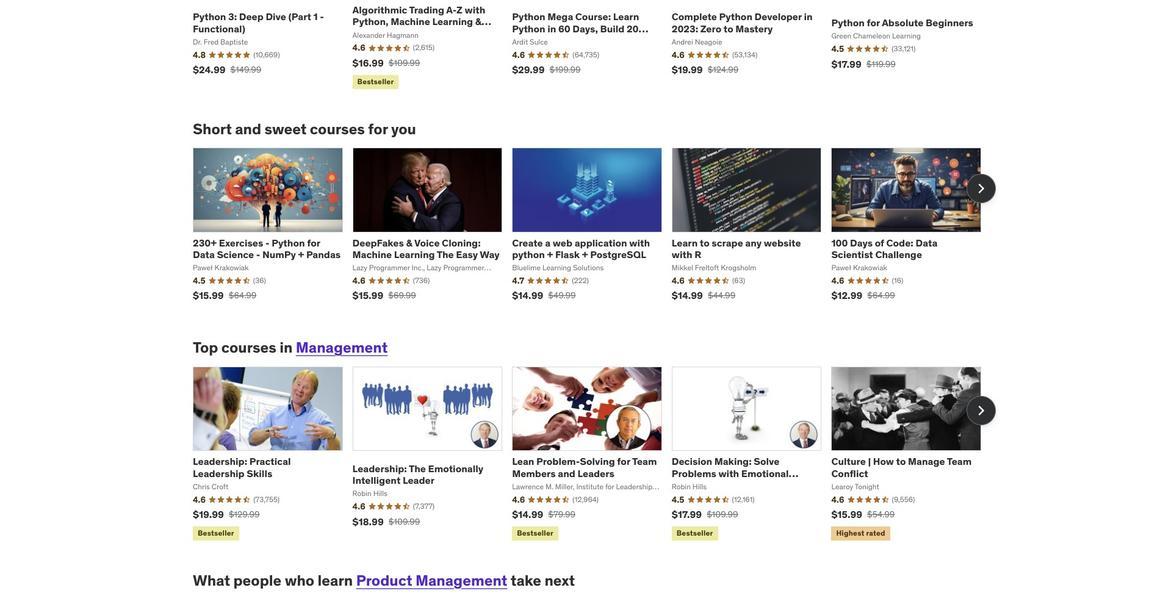 Task type: locate. For each thing, give the bounding box(es) containing it.
1 horizontal spatial to
[[724, 22, 734, 35]]

in right developer
[[804, 11, 813, 23]]

next
[[545, 571, 575, 590]]

+ left "flask"
[[547, 248, 553, 261]]

& right z
[[475, 16, 482, 28]]

tab list
[[193, 600, 336, 608]]

0 horizontal spatial and
[[235, 119, 261, 138]]

+ right numpy
[[298, 248, 304, 261]]

leadership: inside leadership: the emotionally intelligent leader
[[353, 463, 407, 475]]

the left 'emotionally'
[[409, 463, 426, 475]]

data left science
[[193, 248, 215, 261]]

0 vertical spatial carousel element
[[193, 148, 996, 310]]

carousel element containing leadership: practical leadership skills
[[193, 367, 996, 543]]

2 team from the left
[[947, 456, 972, 468]]

1 horizontal spatial in
[[548, 22, 556, 35]]

1 next image from the top
[[972, 179, 992, 198]]

solve
[[754, 456, 780, 468]]

2 horizontal spatial in
[[804, 11, 813, 23]]

- right exercises
[[266, 237, 270, 249]]

python left pandas
[[272, 237, 305, 249]]

with inside create a web application with python + flask + postgresql
[[630, 237, 650, 249]]

1 horizontal spatial the
[[437, 248, 454, 261]]

0 horizontal spatial the
[[409, 463, 426, 475]]

1 vertical spatial management
[[416, 571, 508, 590]]

courses
[[310, 119, 365, 138], [221, 339, 277, 357]]

learn to scrape any website with r
[[672, 237, 801, 261]]

learning
[[433, 16, 473, 28], [394, 248, 435, 261]]

0 horizontal spatial to
[[700, 237, 710, 249]]

days,
[[573, 22, 598, 35]]

2 horizontal spatial to
[[897, 456, 906, 468]]

0 vertical spatial learning
[[433, 16, 473, 28]]

team right the solving
[[633, 456, 657, 468]]

to right zero
[[724, 22, 734, 35]]

pandas
[[306, 248, 341, 261]]

python right complete
[[720, 11, 753, 23]]

0 vertical spatial learn
[[613, 11, 639, 23]]

1 vertical spatial and
[[558, 467, 576, 480]]

for left you
[[368, 119, 388, 138]]

python up "apps" on the top of the page
[[512, 11, 546, 23]]

- right '1'
[[320, 11, 324, 23]]

in left '60'
[[548, 22, 556, 35]]

& inside deepfakes & voice cloning: machine learning the easy way
[[406, 237, 413, 249]]

courses right top
[[221, 339, 277, 357]]

of
[[875, 237, 885, 249]]

0 vertical spatial management
[[296, 339, 388, 357]]

with right application
[[630, 237, 650, 249]]

for
[[867, 16, 880, 29], [368, 119, 388, 138], [307, 237, 320, 249], [617, 456, 631, 468]]

0 horizontal spatial &
[[406, 237, 413, 249]]

complete
[[672, 11, 717, 23]]

postgresql
[[591, 248, 647, 261]]

with right z
[[465, 4, 486, 16]]

data
[[916, 237, 938, 249], [193, 248, 215, 261]]

machine right python,
[[391, 16, 430, 28]]

machine right pandas
[[353, 248, 392, 261]]

1 + from the left
[[298, 248, 304, 261]]

python,
[[353, 16, 389, 28]]

2 carousel element from the top
[[193, 367, 996, 543]]

230+ exercises - python for data science - numpy + pandas
[[193, 237, 341, 261]]

what people who learn product management take next
[[193, 571, 575, 590]]

learn left scrape
[[672, 237, 698, 249]]

website
[[764, 237, 801, 249]]

1 horizontal spatial data
[[916, 237, 938, 249]]

leadership: the emotionally intelligent leader link
[[353, 463, 484, 487]]

zero
[[701, 22, 722, 35]]

1 vertical spatial carousel element
[[193, 367, 996, 543]]

1 vertical spatial to
[[700, 237, 710, 249]]

developer
[[755, 11, 802, 23]]

+ right "flask"
[[582, 248, 588, 261]]

algorithmic
[[353, 4, 407, 16]]

1 horizontal spatial -
[[266, 237, 270, 249]]

for right the solving
[[617, 456, 631, 468]]

a-
[[446, 4, 457, 16]]

for left absolute
[[867, 16, 880, 29]]

carousel element
[[193, 148, 996, 310], [193, 367, 996, 543]]

0 horizontal spatial data
[[193, 248, 215, 261]]

leadership: practical leadership skills link
[[193, 456, 291, 480]]

0 vertical spatial next image
[[972, 179, 992, 198]]

in
[[804, 11, 813, 23], [548, 22, 556, 35], [280, 339, 293, 357]]

1 vertical spatial learn
[[672, 237, 698, 249]]

lean
[[512, 456, 535, 468]]

- left numpy
[[256, 248, 260, 261]]

python mega course: learn python in 60 days, build 20 apps
[[512, 11, 639, 46]]

python for absolute beginners link
[[832, 16, 974, 29]]

problem-
[[537, 456, 580, 468]]

0 vertical spatial courses
[[310, 119, 365, 138]]

1 horizontal spatial courses
[[310, 119, 365, 138]]

2 horizontal spatial -
[[320, 11, 324, 23]]

+
[[298, 248, 304, 261], [547, 248, 553, 261], [582, 248, 588, 261]]

0 vertical spatial to
[[724, 22, 734, 35]]

to inside culture | how to manage team conflict
[[897, 456, 906, 468]]

1 horizontal spatial learn
[[672, 237, 698, 249]]

learn to scrape any website with r link
[[672, 237, 801, 261]]

carousel element containing 230+ exercises - python for data science - numpy + pandas
[[193, 148, 996, 310]]

leadership: for intelligent
[[353, 463, 407, 475]]

team right manage
[[947, 456, 972, 468]]

0 vertical spatial machine
[[391, 16, 430, 28]]

manage
[[909, 456, 946, 468]]

1 vertical spatial learning
[[394, 248, 435, 261]]

1 carousel element from the top
[[193, 148, 996, 310]]

create
[[512, 237, 543, 249]]

with
[[465, 4, 486, 16], [630, 237, 650, 249], [672, 248, 693, 261], [719, 467, 740, 480]]

and left leaders on the bottom of the page
[[558, 467, 576, 480]]

1
[[314, 11, 318, 23]]

2 vertical spatial to
[[897, 456, 906, 468]]

code:
[[887, 237, 914, 249]]

leadership: for skills
[[193, 456, 247, 468]]

for right numpy
[[307, 237, 320, 249]]

2 horizontal spatial +
[[582, 248, 588, 261]]

what
[[193, 571, 230, 590]]

1 vertical spatial &
[[406, 237, 413, 249]]

culture
[[832, 456, 866, 468]]

dive
[[266, 11, 286, 23]]

0 horizontal spatial courses
[[221, 339, 277, 357]]

python left mega
[[512, 22, 546, 35]]

course:
[[576, 11, 611, 23]]

0 horizontal spatial management
[[296, 339, 388, 357]]

machine inside deepfakes & voice cloning: machine learning the easy way
[[353, 248, 392, 261]]

python
[[193, 11, 226, 23], [512, 11, 546, 23], [720, 11, 753, 23], [832, 16, 865, 29], [512, 22, 546, 35], [272, 237, 305, 249]]

team inside lean problem-solving for team members and leaders
[[633, 456, 657, 468]]

python left 3:
[[193, 11, 226, 23]]

with inside decision making: solve problems with emotional intelligence
[[719, 467, 740, 480]]

python inside complete python developer in 2023: zero to mastery
[[720, 11, 753, 23]]

1 vertical spatial courses
[[221, 339, 277, 357]]

beginners
[[926, 16, 974, 29]]

for inside 230+ exercises - python for data science - numpy + pandas
[[307, 237, 320, 249]]

learn right the course:
[[613, 11, 639, 23]]

with right problems
[[719, 467, 740, 480]]

functional)
[[193, 22, 245, 35]]

3 + from the left
[[582, 248, 588, 261]]

lean problem-solving for team members and leaders
[[512, 456, 657, 480]]

with for create a web application with python + flask + postgresql
[[630, 237, 650, 249]]

short
[[193, 119, 232, 138]]

1 team from the left
[[633, 456, 657, 468]]

& left voice
[[406, 237, 413, 249]]

1 horizontal spatial +
[[547, 248, 553, 261]]

next image
[[972, 179, 992, 198], [972, 401, 992, 421]]

machine
[[391, 16, 430, 28], [353, 248, 392, 261]]

learning inside algorithmic trading a-z with python, machine learning & aws
[[433, 16, 473, 28]]

intelligent
[[353, 474, 401, 487]]

management link
[[296, 339, 388, 357]]

who
[[285, 571, 315, 590]]

1 horizontal spatial management
[[416, 571, 508, 590]]

to
[[724, 22, 734, 35], [700, 237, 710, 249], [897, 456, 906, 468]]

data right code:
[[916, 237, 938, 249]]

1 horizontal spatial leadership:
[[353, 463, 407, 475]]

algorithmic trading a-z with python, machine learning & aws
[[353, 4, 486, 39]]

60
[[559, 22, 571, 35]]

and right short
[[235, 119, 261, 138]]

1 vertical spatial the
[[409, 463, 426, 475]]

aws
[[353, 27, 375, 39]]

with for algorithmic trading a-z with python, machine learning & aws
[[465, 4, 486, 16]]

absolute
[[882, 16, 924, 29]]

0 vertical spatial &
[[475, 16, 482, 28]]

with inside the learn to scrape any website with r
[[672, 248, 693, 261]]

100 days of code: data scientist challenge
[[832, 237, 938, 261]]

0 horizontal spatial +
[[298, 248, 304, 261]]

1 horizontal spatial team
[[947, 456, 972, 468]]

team
[[633, 456, 657, 468], [947, 456, 972, 468]]

to left scrape
[[700, 237, 710, 249]]

0 horizontal spatial team
[[633, 456, 657, 468]]

0 horizontal spatial in
[[280, 339, 293, 357]]

scientist
[[832, 248, 874, 261]]

courses right sweet
[[310, 119, 365, 138]]

100
[[832, 237, 848, 249]]

the left easy
[[437, 248, 454, 261]]

in left management link
[[280, 339, 293, 357]]

2 next image from the top
[[972, 401, 992, 421]]

with inside algorithmic trading a-z with python, machine learning & aws
[[465, 4, 486, 16]]

sweet
[[265, 119, 307, 138]]

0 vertical spatial the
[[437, 248, 454, 261]]

1 vertical spatial next image
[[972, 401, 992, 421]]

0 horizontal spatial leadership:
[[193, 456, 247, 468]]

leadership:
[[193, 456, 247, 468], [353, 463, 407, 475]]

flask
[[556, 248, 580, 261]]

+ inside 230+ exercises - python for data science - numpy + pandas
[[298, 248, 304, 261]]

1 vertical spatial machine
[[353, 248, 392, 261]]

leadership: inside leadership: practical leadership skills
[[193, 456, 247, 468]]

easy
[[456, 248, 478, 261]]

&
[[475, 16, 482, 28], [406, 237, 413, 249]]

0 horizontal spatial learn
[[613, 11, 639, 23]]

python for absolute beginners
[[832, 16, 974, 29]]

way
[[480, 248, 500, 261]]

to right how
[[897, 456, 906, 468]]

1 horizontal spatial and
[[558, 467, 576, 480]]

1 horizontal spatial &
[[475, 16, 482, 28]]

20
[[627, 22, 639, 35]]

days
[[851, 237, 873, 249]]

with left r
[[672, 248, 693, 261]]

- inside python 3: deep dive (part 1 - functional)
[[320, 11, 324, 23]]



Task type: describe. For each thing, give the bounding box(es) containing it.
take
[[511, 571, 542, 590]]

deepfakes & voice cloning: machine learning the easy way link
[[353, 237, 500, 261]]

complete python developer in 2023: zero to mastery
[[672, 11, 813, 35]]

next image for top courses in
[[972, 401, 992, 421]]

leadership: practical leadership skills
[[193, 456, 291, 480]]

algorithmic trading a-z with python, machine learning & aws link
[[353, 4, 492, 39]]

230+
[[193, 237, 217, 249]]

apps
[[512, 34, 536, 46]]

to inside complete python developer in 2023: zero to mastery
[[724, 22, 734, 35]]

product
[[356, 571, 413, 590]]

create a web application with python + flask + postgresql
[[512, 237, 650, 261]]

team inside culture | how to manage team conflict
[[947, 456, 972, 468]]

r
[[695, 248, 702, 261]]

python inside python 3: deep dive (part 1 - functional)
[[193, 11, 226, 23]]

solving
[[580, 456, 615, 468]]

and inside lean problem-solving for team members and leaders
[[558, 467, 576, 480]]

learn inside python mega course: learn python in 60 days, build 20 apps
[[613, 11, 639, 23]]

machine inside algorithmic trading a-z with python, machine learning & aws
[[391, 16, 430, 28]]

carousel element for short and sweet courses for you
[[193, 148, 996, 310]]

trading
[[409, 4, 445, 16]]

python mega course: learn python in 60 days, build 20 apps link
[[512, 11, 649, 46]]

cloning:
[[442, 237, 481, 249]]

230+ exercises - python for data science - numpy + pandas link
[[193, 237, 341, 261]]

emotional
[[742, 467, 789, 480]]

culture | how to manage team conflict
[[832, 456, 972, 480]]

decision
[[672, 456, 713, 468]]

people
[[234, 571, 282, 590]]

python
[[512, 248, 545, 261]]

in inside complete python developer in 2023: zero to mastery
[[804, 11, 813, 23]]

practical
[[250, 456, 291, 468]]

100 days of code: data scientist challenge link
[[832, 237, 938, 261]]

conflict
[[832, 467, 869, 480]]

in inside python mega course: learn python in 60 days, build 20 apps
[[548, 22, 556, 35]]

you
[[391, 119, 416, 138]]

leader
[[403, 474, 435, 487]]

making:
[[715, 456, 752, 468]]

data inside 100 days of code: data scientist challenge
[[916, 237, 938, 249]]

data inside 230+ exercises - python for data science - numpy + pandas
[[193, 248, 215, 261]]

numpy
[[263, 248, 296, 261]]

leaders
[[578, 467, 615, 480]]

voice
[[415, 237, 440, 249]]

& inside algorithmic trading a-z with python, machine learning & aws
[[475, 16, 482, 28]]

z
[[457, 4, 463, 16]]

deepfakes
[[353, 237, 404, 249]]

to inside the learn to scrape any website with r
[[700, 237, 710, 249]]

problems
[[672, 467, 717, 480]]

next image for short and sweet courses for you
[[972, 179, 992, 198]]

for inside lean problem-solving for team members and leaders
[[617, 456, 631, 468]]

skills
[[247, 467, 273, 480]]

any
[[746, 237, 762, 249]]

leadership: the emotionally intelligent leader
[[353, 463, 484, 487]]

how
[[874, 456, 895, 468]]

python 3: deep dive (part 1 - functional)
[[193, 11, 324, 35]]

0 vertical spatial and
[[235, 119, 261, 138]]

exercises
[[219, 237, 263, 249]]

python 3: deep dive (part 1 - functional) link
[[193, 11, 324, 35]]

decision making: solve problems with emotional intelligence link
[[672, 456, 799, 491]]

python inside 230+ exercises - python for data science - numpy + pandas
[[272, 237, 305, 249]]

carousel element for top courses in
[[193, 367, 996, 543]]

members
[[512, 467, 556, 480]]

2 + from the left
[[547, 248, 553, 261]]

leadership
[[193, 467, 245, 480]]

emotionally
[[428, 463, 484, 475]]

top
[[193, 339, 218, 357]]

decision making: solve problems with emotional intelligence
[[672, 456, 789, 491]]

top courses in management
[[193, 339, 388, 357]]

learning inside deepfakes & voice cloning: machine learning the easy way
[[394, 248, 435, 261]]

learn
[[318, 571, 353, 590]]

learn inside the learn to scrape any website with r
[[672, 237, 698, 249]]

with for decision making: solve problems with emotional intelligence
[[719, 467, 740, 480]]

product management link
[[356, 571, 508, 590]]

0 horizontal spatial -
[[256, 248, 260, 261]]

the inside leadership: the emotionally intelligent leader
[[409, 463, 426, 475]]

the inside deepfakes & voice cloning: machine learning the easy way
[[437, 248, 454, 261]]

3:
[[228, 11, 237, 23]]

complete python developer in 2023: zero to mastery link
[[672, 11, 813, 35]]

intelligence
[[672, 479, 727, 491]]

application
[[575, 237, 627, 249]]

a
[[545, 237, 551, 249]]

mastery
[[736, 22, 773, 35]]

web
[[553, 237, 573, 249]]

python left absolute
[[832, 16, 865, 29]]

short and sweet courses for you
[[193, 119, 416, 138]]

deepfakes & voice cloning: machine learning the easy way
[[353, 237, 500, 261]]

challenge
[[876, 248, 923, 261]]

build
[[600, 22, 625, 35]]

scrape
[[712, 237, 744, 249]]

2023:
[[672, 22, 699, 35]]

science
[[217, 248, 254, 261]]



Task type: vqa. For each thing, say whether or not it's contained in the screenshot.
Skills
yes



